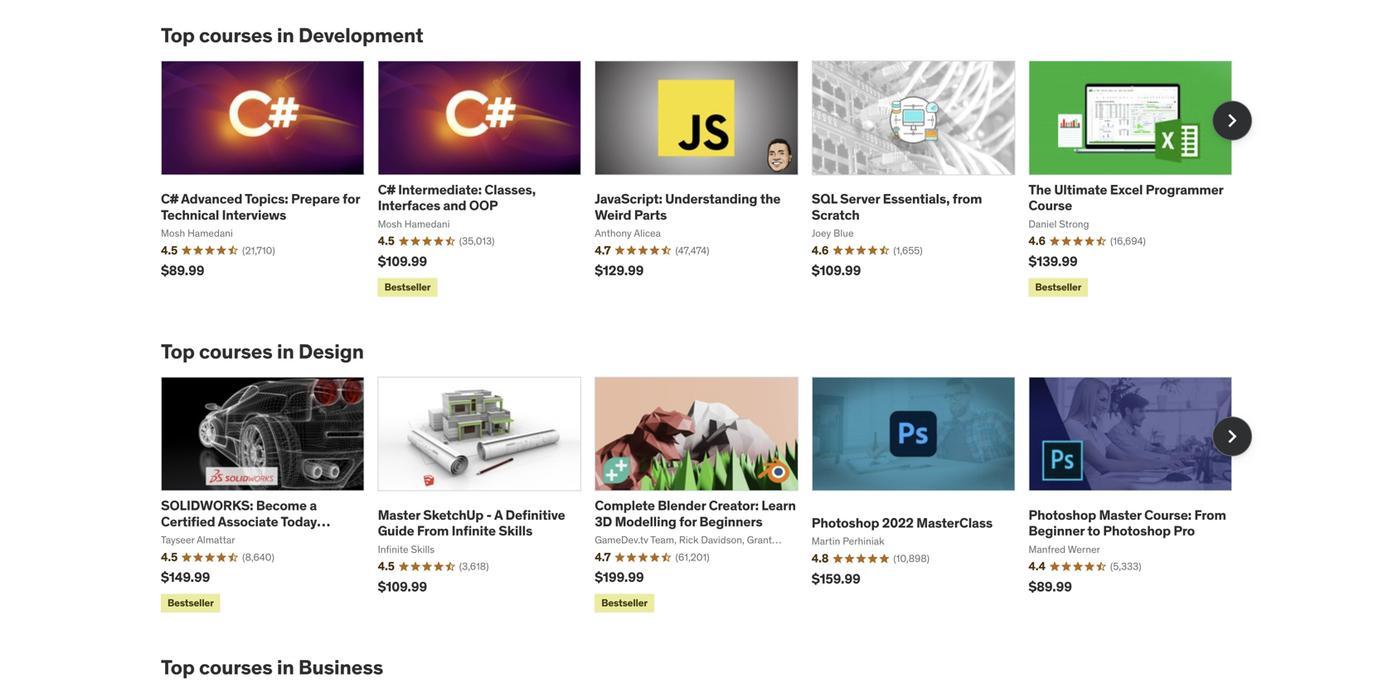 Task type: describe. For each thing, give the bounding box(es) containing it.
courses for business
[[199, 655, 273, 680]]

become
[[256, 497, 307, 514]]

sql server essentials, from scratch link
[[812, 190, 982, 223]]

scratch
[[812, 206, 860, 223]]

topics:
[[245, 190, 288, 207]]

c# advanced topics: prepare for technical interviews link
[[161, 190, 360, 223]]

ultimate
[[1054, 181, 1107, 198]]

masterclass
[[917, 515, 993, 532]]

photoshop for photoshop 2022 masterclass
[[812, 515, 879, 532]]

3d
[[595, 513, 612, 530]]

carousel element for development
[[161, 61, 1252, 300]]

a
[[310, 497, 317, 514]]

for inside c# advanced topics: prepare for technical interviews
[[343, 190, 360, 207]]

master inside "master sketchup  - a definitive guide from infinite skills"
[[378, 507, 420, 524]]

modelling
[[615, 513, 677, 530]]

next image
[[1219, 424, 1246, 450]]

from inside "master sketchup  - a definitive guide from infinite skills"
[[417, 523, 449, 540]]

beginner
[[1029, 523, 1085, 540]]

creator:
[[709, 497, 759, 514]]

the ultimate excel programmer course link
[[1029, 181, 1224, 214]]

master sketchup  - a definitive guide from infinite skills
[[378, 507, 565, 540]]

2022
[[882, 515, 914, 532]]

beginners
[[700, 513, 763, 530]]

for inside the complete blender creator: learn 3d modelling for beginners
[[679, 513, 697, 530]]

solidworks:
[[161, 497, 253, 514]]

weird
[[595, 206, 631, 223]]

interfaces
[[378, 197, 440, 214]]

oop
[[469, 197, 498, 214]]

from
[[953, 190, 982, 207]]

photoshop master course: from beginner to photoshop pro link
[[1029, 507, 1226, 540]]

intermediate:
[[398, 181, 482, 198]]

top for top courses in development
[[161, 23, 195, 48]]

the
[[1029, 181, 1052, 198]]

infinite
[[452, 523, 496, 540]]

complete blender creator: learn 3d modelling for beginners
[[595, 497, 796, 530]]

today
[[281, 513, 317, 530]]

understanding
[[665, 190, 757, 207]]

sql server essentials, from scratch
[[812, 190, 982, 223]]

essentials,
[[883, 190, 950, 207]]

c# for c# intermediate: classes, interfaces and oop
[[378, 181, 395, 198]]

sql
[[812, 190, 837, 207]]

complete blender creator: learn 3d modelling for beginners link
[[595, 497, 796, 530]]

in for development
[[277, 23, 294, 48]]

business
[[298, 655, 383, 680]]

interviews
[[222, 206, 286, 223]]

2 horizontal spatial photoshop
[[1103, 523, 1171, 540]]

advanced
[[181, 190, 242, 207]]

courses for development
[[199, 23, 273, 48]]

pro
[[1174, 523, 1195, 540]]

photoshop master course: from beginner to photoshop pro
[[1029, 507, 1226, 540]]



Task type: vqa. For each thing, say whether or not it's contained in the screenshot.
JavaScript:
yes



Task type: locate. For each thing, give the bounding box(es) containing it.
for right modelling
[[679, 513, 697, 530]]

programmer
[[1146, 181, 1224, 198]]

c# inside c# advanced topics: prepare for technical interviews
[[161, 190, 178, 207]]

course:
[[1145, 507, 1192, 524]]

learn
[[762, 497, 796, 514]]

in
[[277, 23, 294, 48], [277, 339, 294, 364], [277, 655, 294, 680]]

and
[[443, 197, 466, 214]]

top courses in development
[[161, 23, 424, 48]]

prepare
[[291, 190, 340, 207]]

master
[[378, 507, 420, 524], [1099, 507, 1142, 524]]

from inside photoshop master course: from beginner to photoshop pro
[[1195, 507, 1226, 524]]

in left design
[[277, 339, 294, 364]]

course
[[1029, 197, 1072, 214]]

blender
[[658, 497, 706, 514]]

master left the sketchup
[[378, 507, 420, 524]]

c# inside c# intermediate: classes, interfaces and oop
[[378, 181, 395, 198]]

classes,
[[485, 181, 536, 198]]

from
[[1195, 507, 1226, 524], [417, 523, 449, 540]]

1 courses from the top
[[199, 23, 273, 48]]

-
[[486, 507, 492, 524]]

to
[[1088, 523, 1101, 540]]

in for design
[[277, 339, 294, 364]]

certified
[[161, 513, 215, 530]]

0 horizontal spatial from
[[417, 523, 449, 540]]

javascript: understanding the weird parts
[[595, 190, 781, 223]]

top
[[161, 23, 195, 48], [161, 339, 195, 364], [161, 655, 195, 680]]

master sketchup  - a definitive guide from infinite skills link
[[378, 507, 565, 540]]

the ultimate excel programmer course
[[1029, 181, 1224, 214]]

0 vertical spatial carousel element
[[161, 61, 1252, 300]]

definitive
[[506, 507, 565, 524]]

1 vertical spatial top
[[161, 339, 195, 364]]

carousel element for design
[[161, 377, 1252, 616]]

1 horizontal spatial c#
[[378, 181, 395, 198]]

2 courses from the top
[[199, 339, 273, 364]]

0 vertical spatial top
[[161, 23, 195, 48]]

a
[[494, 507, 503, 524]]

2 in from the top
[[277, 339, 294, 364]]

in left business at the left bottom
[[277, 655, 294, 680]]

2 top from the top
[[161, 339, 195, 364]]

photoshop 2022 masterclass link
[[812, 515, 993, 532]]

1 carousel element from the top
[[161, 61, 1252, 300]]

1 horizontal spatial photoshop
[[1029, 507, 1096, 524]]

top for top courses in business
[[161, 655, 195, 680]]

server
[[840, 190, 880, 207]]

0 horizontal spatial for
[[343, 190, 360, 207]]

master inside photoshop master course: from beginner to photoshop pro
[[1099, 507, 1142, 524]]

c# advanced topics: prepare for technical interviews
[[161, 190, 360, 223]]

3 top from the top
[[161, 655, 195, 680]]

photoshop for photoshop master course: from beginner to photoshop pro
[[1029, 507, 1096, 524]]

carousel element containing solidworks: become a certified associate today (cswa)
[[161, 377, 1252, 616]]

top courses in business
[[161, 655, 383, 680]]

guide
[[378, 523, 414, 540]]

photoshop 2022 masterclass
[[812, 515, 993, 532]]

photoshop
[[1029, 507, 1096, 524], [812, 515, 879, 532], [1103, 523, 1171, 540]]

2 vertical spatial in
[[277, 655, 294, 680]]

courses
[[199, 23, 273, 48], [199, 339, 273, 364], [199, 655, 273, 680]]

c# intermediate: classes, interfaces and oop
[[378, 181, 536, 214]]

from right guide
[[417, 523, 449, 540]]

sketchup
[[423, 507, 484, 524]]

for
[[343, 190, 360, 207], [679, 513, 697, 530]]

javascript:
[[595, 190, 662, 207]]

2 vertical spatial top
[[161, 655, 195, 680]]

0 vertical spatial in
[[277, 23, 294, 48]]

carousel element
[[161, 61, 1252, 300], [161, 377, 1252, 616]]

carousel element containing c# intermediate: classes, interfaces and oop
[[161, 61, 1252, 300]]

0 horizontal spatial c#
[[161, 190, 178, 207]]

1 top from the top
[[161, 23, 195, 48]]

3 courses from the top
[[199, 655, 273, 680]]

0 vertical spatial for
[[343, 190, 360, 207]]

from right course:
[[1195, 507, 1226, 524]]

3 in from the top
[[277, 655, 294, 680]]

courses for design
[[199, 339, 273, 364]]

1 vertical spatial for
[[679, 513, 697, 530]]

1 horizontal spatial master
[[1099, 507, 1142, 524]]

1 horizontal spatial for
[[679, 513, 697, 530]]

1 vertical spatial carousel element
[[161, 377, 1252, 616]]

c# for c# advanced topics: prepare for technical interviews
[[161, 190, 178, 207]]

skills
[[499, 523, 533, 540]]

top for top courses in design
[[161, 339, 195, 364]]

top courses in design
[[161, 339, 364, 364]]

solidworks: become a certified associate today (cswa) link
[[161, 497, 330, 546]]

for right prepare
[[343, 190, 360, 207]]

in for business
[[277, 655, 294, 680]]

0 horizontal spatial photoshop
[[812, 515, 879, 532]]

0 horizontal spatial master
[[378, 507, 420, 524]]

1 vertical spatial in
[[277, 339, 294, 364]]

development
[[298, 23, 424, 48]]

parts
[[634, 206, 667, 223]]

1 master from the left
[[378, 507, 420, 524]]

2 vertical spatial courses
[[199, 655, 273, 680]]

1 horizontal spatial from
[[1195, 507, 1226, 524]]

javascript: understanding the weird parts link
[[595, 190, 781, 223]]

associate
[[218, 513, 278, 530]]

in left development
[[277, 23, 294, 48]]

solidworks: become a certified associate today (cswa)
[[161, 497, 317, 546]]

c# left 'intermediate:'
[[378, 181, 395, 198]]

1 in from the top
[[277, 23, 294, 48]]

excel
[[1110, 181, 1143, 198]]

next image
[[1219, 107, 1246, 134]]

2 master from the left
[[1099, 507, 1142, 524]]

master left course:
[[1099, 507, 1142, 524]]

technical
[[161, 206, 219, 223]]

the
[[760, 190, 781, 207]]

c#
[[378, 181, 395, 198], [161, 190, 178, 207]]

design
[[298, 339, 364, 364]]

c# intermediate: classes, interfaces and oop link
[[378, 181, 536, 214]]

complete
[[595, 497, 655, 514]]

2 carousel element from the top
[[161, 377, 1252, 616]]

c# left advanced
[[161, 190, 178, 207]]

1 vertical spatial courses
[[199, 339, 273, 364]]

(cswa)
[[161, 529, 208, 546]]

0 vertical spatial courses
[[199, 23, 273, 48]]



